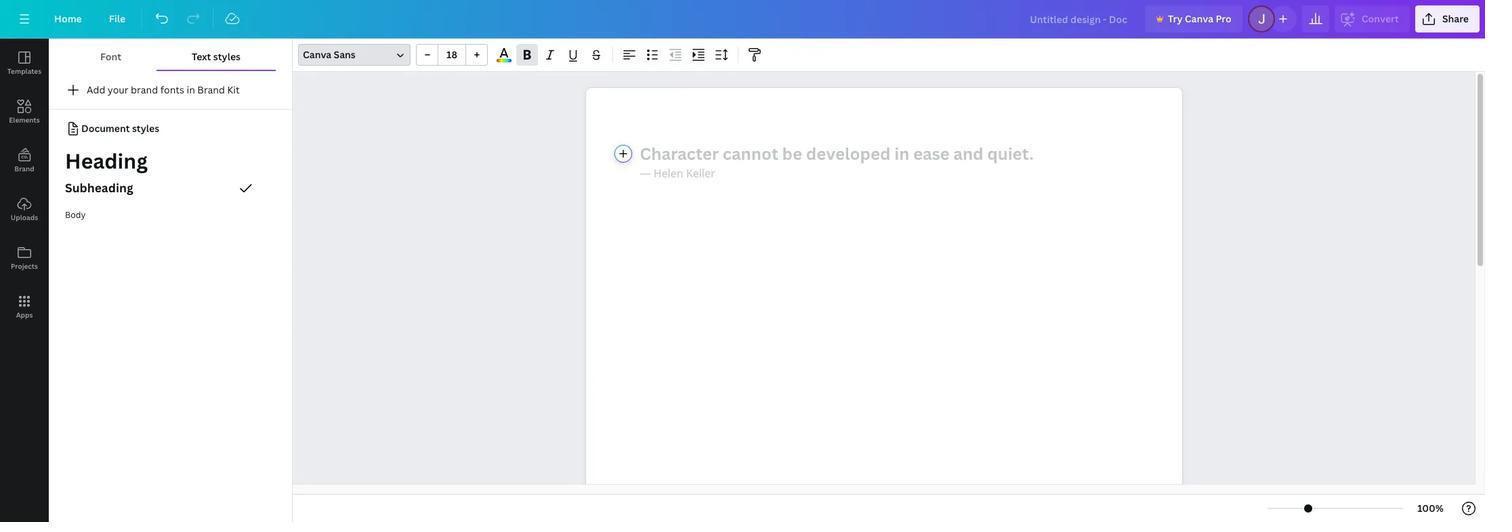 Task type: vqa. For each thing, say whether or not it's contained in the screenshot.
top CREATE
no



Task type: describe. For each thing, give the bounding box(es) containing it.
document styles
[[81, 122, 159, 135]]

add your brand fonts in brand kit
[[87, 83, 240, 96]]

fonts
[[160, 83, 184, 96]]

font button
[[65, 44, 157, 70]]

share button
[[1415, 5, 1480, 33]]

100% button
[[1409, 498, 1453, 520]]

styles for document styles
[[132, 122, 159, 135]]

in
[[187, 83, 195, 96]]

heading button
[[49, 145, 292, 178]]

projects button
[[0, 234, 49, 283]]

share
[[1442, 12, 1469, 25]]

Design title text field
[[1019, 5, 1140, 33]]

document
[[81, 122, 130, 135]]

uploads
[[11, 213, 38, 222]]

home
[[54, 12, 82, 25]]

try canva pro
[[1168, 12, 1232, 25]]

brand inside brand button
[[14, 164, 34, 173]]

– – number field
[[442, 48, 461, 61]]

brand inside add your brand fonts in brand kit button
[[197, 83, 225, 96]]

try
[[1168, 12, 1183, 25]]

side panel tab list
[[0, 39, 49, 331]]

templates
[[7, 66, 41, 76]]

heading
[[65, 147, 148, 175]]

convert
[[1362, 12, 1399, 25]]

apps
[[16, 310, 33, 320]]

apps button
[[0, 283, 49, 331]]

styles for text styles
[[213, 50, 241, 63]]

file button
[[98, 5, 136, 33]]

uploads button
[[0, 185, 49, 234]]

font
[[100, 50, 121, 63]]

sans
[[334, 48, 356, 61]]

home link
[[43, 5, 93, 33]]

file
[[109, 12, 125, 25]]

text styles
[[192, 50, 241, 63]]

main menu bar
[[0, 0, 1485, 39]]

projects
[[11, 262, 38, 271]]



Task type: locate. For each thing, give the bounding box(es) containing it.
1 vertical spatial canva
[[303, 48, 331, 61]]

body
[[65, 210, 86, 221]]

canva
[[1185, 12, 1213, 25], [303, 48, 331, 61]]

1 horizontal spatial brand
[[197, 83, 225, 96]]

text styles button
[[157, 44, 276, 70]]

styles inside button
[[213, 50, 241, 63]]

templates button
[[0, 39, 49, 87]]

None text field
[[586, 88, 1182, 522]]

brand button
[[0, 136, 49, 185]]

text
[[192, 50, 211, 63]]

add
[[87, 83, 105, 96]]

brand
[[197, 83, 225, 96], [14, 164, 34, 173]]

canva sans button
[[298, 44, 411, 66]]

0 vertical spatial styles
[[213, 50, 241, 63]]

brand up uploads button
[[14, 164, 34, 173]]

1 horizontal spatial canva
[[1185, 12, 1213, 25]]

styles right the text
[[213, 50, 241, 63]]

convert button
[[1335, 5, 1410, 33]]

0 horizontal spatial brand
[[14, 164, 34, 173]]

0 vertical spatial canva
[[1185, 12, 1213, 25]]

1 vertical spatial brand
[[14, 164, 34, 173]]

group
[[416, 44, 488, 66]]

kit
[[227, 83, 240, 96]]

1 horizontal spatial styles
[[213, 50, 241, 63]]

0 horizontal spatial canva
[[303, 48, 331, 61]]

subheading
[[65, 180, 133, 196]]

canva inside canva sans dropdown button
[[303, 48, 331, 61]]

subheading button
[[49, 175, 292, 202]]

0 vertical spatial brand
[[197, 83, 225, 96]]

100%
[[1417, 502, 1444, 515]]

styles down brand
[[132, 122, 159, 135]]

canva left sans
[[303, 48, 331, 61]]

try canva pro button
[[1145, 5, 1242, 33]]

brand right in
[[197, 83, 225, 96]]

elements button
[[0, 87, 49, 136]]

body button
[[49, 202, 292, 229]]

elements
[[9, 115, 40, 125]]

add your brand fonts in brand kit button
[[49, 77, 292, 104]]

brand
[[131, 83, 158, 96]]

canva inside "try canva pro" button
[[1185, 12, 1213, 25]]

0 horizontal spatial styles
[[132, 122, 159, 135]]

canva right try
[[1185, 12, 1213, 25]]

your
[[108, 83, 129, 96]]

1 vertical spatial styles
[[132, 122, 159, 135]]

styles
[[213, 50, 241, 63], [132, 122, 159, 135]]

pro
[[1216, 12, 1232, 25]]

color range image
[[497, 59, 511, 62]]

canva sans
[[303, 48, 356, 61]]



